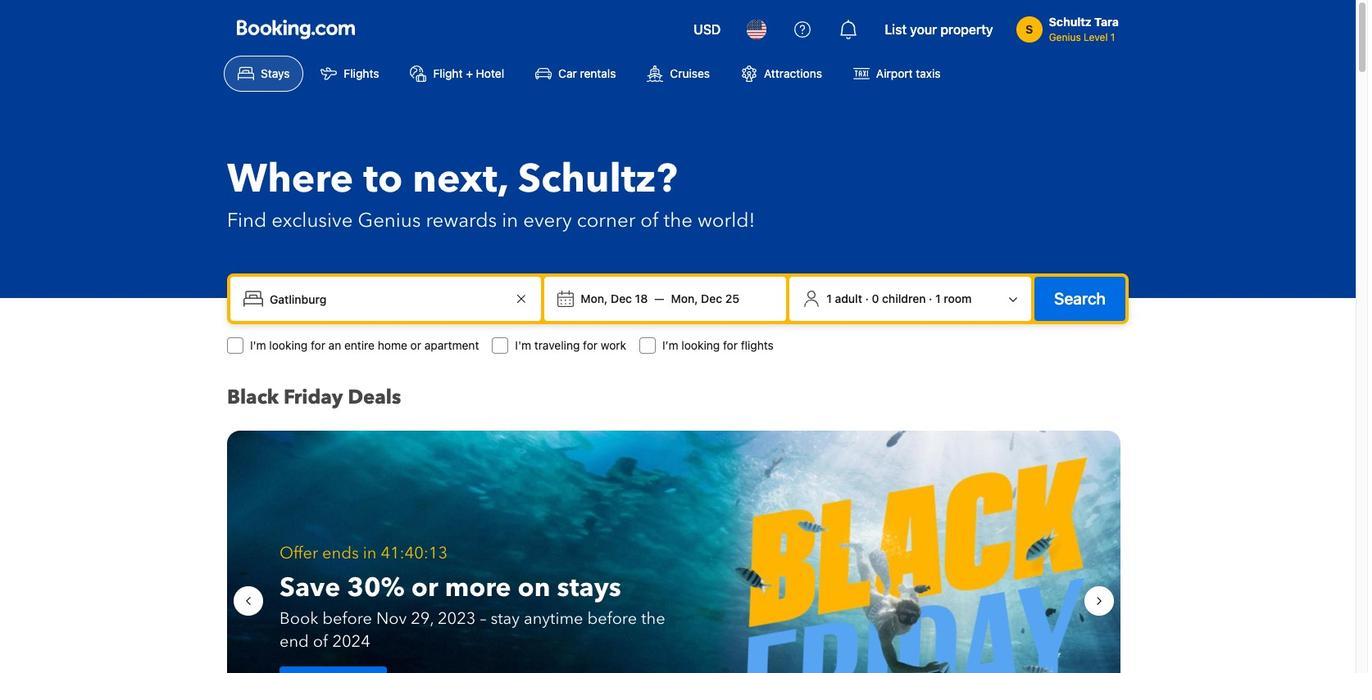 Task type: vqa. For each thing, say whether or not it's contained in the screenshot.
FLIGHT + HOTEL LINK
yes



Task type: locate. For each thing, give the bounding box(es) containing it.
looking left an
[[269, 339, 308, 352]]

mon,
[[581, 292, 608, 306], [671, 292, 698, 306]]

home
[[378, 339, 407, 352]]

your account menu schultz tara genius level 1 element
[[1016, 7, 1125, 45]]

genius down to
[[358, 207, 421, 234]]

or
[[410, 339, 421, 352], [411, 570, 438, 607]]

before up 2024
[[322, 608, 372, 630]]

airport taxis
[[876, 66, 941, 80]]

1 vertical spatial or
[[411, 570, 438, 607]]

1 looking from the left
[[269, 339, 308, 352]]

i'm looking for flights
[[662, 339, 774, 352]]

i'm
[[250, 339, 266, 352], [515, 339, 531, 352]]

traveling
[[534, 339, 580, 352]]

s
[[1025, 22, 1033, 36]]

or right the home
[[410, 339, 421, 352]]

1 horizontal spatial dec
[[701, 292, 722, 306]]

1 vertical spatial in
[[363, 543, 377, 565]]

genius down schultz
[[1049, 31, 1081, 43]]

1 horizontal spatial mon,
[[671, 292, 698, 306]]

0 horizontal spatial genius
[[358, 207, 421, 234]]

1 horizontal spatial of
[[640, 207, 659, 234]]

· right children
[[929, 292, 932, 306]]

mon, left "18"
[[581, 292, 608, 306]]

offer ends in 41:40:13 save 30% or more on stays book before nov 29, 2023 – stay anytime before the end of 2024
[[280, 543, 665, 653]]

0 horizontal spatial before
[[322, 608, 372, 630]]

for for work
[[583, 339, 598, 352]]

0 vertical spatial or
[[410, 339, 421, 352]]

dec left "18"
[[611, 292, 632, 306]]

book
[[280, 608, 318, 630]]

1 down tara at the right of the page
[[1111, 31, 1115, 43]]

in inside offer ends in 41:40:13 save 30% or more on stays book before nov 29, 2023 – stay anytime before the end of 2024
[[363, 543, 377, 565]]

stays link
[[224, 56, 304, 92]]

1 i'm from the left
[[250, 339, 266, 352]]

airport
[[876, 66, 913, 80]]

·
[[865, 292, 869, 306], [929, 292, 932, 306]]

1 horizontal spatial looking
[[681, 339, 720, 352]]

3 for from the left
[[723, 339, 738, 352]]

0
[[872, 292, 879, 306]]

1
[[1111, 31, 1115, 43], [826, 292, 832, 306], [935, 292, 941, 306]]

where
[[227, 152, 353, 207]]

ends
[[322, 543, 359, 565]]

list your property
[[885, 22, 993, 37]]

2 i'm from the left
[[515, 339, 531, 352]]

of right end
[[313, 631, 328, 653]]

looking right 'i'm'
[[681, 339, 720, 352]]

cruises
[[670, 66, 710, 80]]

dec
[[611, 292, 632, 306], [701, 292, 722, 306]]

1 horizontal spatial i'm
[[515, 339, 531, 352]]

1 horizontal spatial genius
[[1049, 31, 1081, 43]]

schultz tara genius level 1
[[1049, 15, 1119, 43]]

apartment
[[424, 339, 479, 352]]

2 looking from the left
[[681, 339, 720, 352]]

or up 29,
[[411, 570, 438, 607]]

mon, dec 18 button
[[574, 284, 654, 314]]

0 horizontal spatial ·
[[865, 292, 869, 306]]

2 horizontal spatial 1
[[1111, 31, 1115, 43]]

0 vertical spatial the
[[664, 207, 693, 234]]

usd button
[[684, 10, 731, 49]]

1 horizontal spatial ·
[[929, 292, 932, 306]]

1 vertical spatial the
[[641, 608, 665, 630]]

of right corner
[[640, 207, 659, 234]]

or for apartment
[[410, 339, 421, 352]]

in left every
[[502, 207, 518, 234]]

list your property link
[[875, 10, 1003, 49]]

children
[[882, 292, 926, 306]]

0 horizontal spatial for
[[311, 339, 325, 352]]

1 horizontal spatial in
[[502, 207, 518, 234]]

i'm up black
[[250, 339, 266, 352]]

the
[[664, 207, 693, 234], [641, 608, 665, 630]]

an
[[328, 339, 341, 352]]

0 horizontal spatial dec
[[611, 292, 632, 306]]

flight + hotel link
[[396, 56, 518, 92]]

for left flights
[[723, 339, 738, 352]]

genius
[[1049, 31, 1081, 43], [358, 207, 421, 234]]

dec left 25
[[701, 292, 722, 306]]

before
[[322, 608, 372, 630], [587, 608, 637, 630]]

in right ends
[[363, 543, 377, 565]]

mon, right —
[[671, 292, 698, 306]]

genius inside schultz tara genius level 1
[[1049, 31, 1081, 43]]

0 horizontal spatial mon,
[[581, 292, 608, 306]]

1 left adult
[[826, 292, 832, 306]]

mon, dec 25 button
[[664, 284, 746, 314]]

1 horizontal spatial for
[[583, 339, 598, 352]]

0 horizontal spatial looking
[[269, 339, 308, 352]]

for left work
[[583, 339, 598, 352]]

0 vertical spatial in
[[502, 207, 518, 234]]

0 horizontal spatial i'm
[[250, 339, 266, 352]]

1 horizontal spatial before
[[587, 608, 637, 630]]

i'm for i'm traveling for work
[[515, 339, 531, 352]]

in
[[502, 207, 518, 234], [363, 543, 377, 565]]

2 horizontal spatial for
[[723, 339, 738, 352]]

1 for from the left
[[311, 339, 325, 352]]

+
[[466, 66, 473, 80]]

world!
[[697, 207, 755, 234]]

1 vertical spatial of
[[313, 631, 328, 653]]

–
[[480, 608, 486, 630]]

0 vertical spatial genius
[[1049, 31, 1081, 43]]

for
[[311, 339, 325, 352], [583, 339, 598, 352], [723, 339, 738, 352]]

entire
[[344, 339, 375, 352]]

i'm left the traveling
[[515, 339, 531, 352]]

0 horizontal spatial in
[[363, 543, 377, 565]]

the inside where to next, schultz? find exclusive genius rewards in every corner of the world!
[[664, 207, 693, 234]]

car
[[558, 66, 577, 80]]

in inside where to next, schultz? find exclusive genius rewards in every corner of the world!
[[502, 207, 518, 234]]

for left an
[[311, 339, 325, 352]]

taxis
[[916, 66, 941, 80]]

i'm traveling for work
[[515, 339, 626, 352]]

0 horizontal spatial of
[[313, 631, 328, 653]]

save
[[280, 570, 340, 607]]

of
[[640, 207, 659, 234], [313, 631, 328, 653]]

attractions
[[764, 66, 822, 80]]

2 for from the left
[[583, 339, 598, 352]]

looking
[[269, 339, 308, 352], [681, 339, 720, 352]]

1 vertical spatial genius
[[358, 207, 421, 234]]

0 vertical spatial of
[[640, 207, 659, 234]]

more
[[445, 570, 511, 607]]

· left 0
[[865, 292, 869, 306]]

2024
[[332, 631, 370, 653]]

2023
[[438, 608, 476, 630]]

looking for i'm
[[269, 339, 308, 352]]

1 left room
[[935, 292, 941, 306]]

airport taxis link
[[839, 56, 955, 92]]

before down stays
[[587, 608, 637, 630]]

i'm looking for an entire home or apartment
[[250, 339, 479, 352]]

0 horizontal spatial 1
[[826, 292, 832, 306]]

mon, dec 18 — mon, dec 25
[[581, 292, 739, 306]]

black friday deals
[[227, 384, 401, 411]]

or inside offer ends in 41:40:13 save 30% or more on stays book before nov 29, 2023 – stay anytime before the end of 2024
[[411, 570, 438, 607]]

of inside where to next, schultz? find exclusive genius rewards in every corner of the world!
[[640, 207, 659, 234]]

anytime
[[524, 608, 583, 630]]



Task type: describe. For each thing, give the bounding box(es) containing it.
exclusive
[[272, 207, 353, 234]]

looking for i'm
[[681, 339, 720, 352]]

1 horizontal spatial 1
[[935, 292, 941, 306]]

find
[[227, 207, 267, 234]]

every
[[523, 207, 572, 234]]

2 · from the left
[[929, 292, 932, 306]]

end
[[280, 631, 309, 653]]

cruises link
[[633, 56, 724, 92]]

deals
[[348, 384, 401, 411]]

1 inside schultz tara genius level 1
[[1111, 31, 1115, 43]]

tara
[[1094, 15, 1119, 29]]

25
[[725, 292, 739, 306]]

flight
[[433, 66, 463, 80]]

where to next, schultz? find exclusive genius rewards in every corner of the world!
[[227, 152, 755, 234]]

flights link
[[307, 56, 393, 92]]

stays
[[261, 66, 290, 80]]

black
[[227, 384, 279, 411]]

level
[[1084, 31, 1108, 43]]

rewards
[[426, 207, 497, 234]]

nov
[[376, 608, 407, 630]]

your
[[910, 22, 937, 37]]

1 · from the left
[[865, 292, 869, 306]]

18
[[635, 292, 648, 306]]

booking.com image
[[237, 20, 355, 39]]

i'm
[[662, 339, 678, 352]]

2 mon, from the left
[[671, 292, 698, 306]]

29,
[[411, 608, 434, 630]]

flights
[[741, 339, 774, 352]]

2 dec from the left
[[701, 292, 722, 306]]

genius inside where to next, schultz? find exclusive genius rewards in every corner of the world!
[[358, 207, 421, 234]]

property
[[940, 22, 993, 37]]

room
[[944, 292, 972, 306]]

1 adult · 0 children · 1 room
[[826, 292, 972, 306]]

or for more
[[411, 570, 438, 607]]

attractions link
[[727, 56, 836, 92]]

next,
[[413, 152, 508, 207]]

schultz?
[[518, 152, 677, 207]]

flights
[[344, 66, 379, 80]]

1 adult · 0 children · 1 room button
[[796, 284, 1025, 315]]

rentals
[[580, 66, 616, 80]]

Where are you going? field
[[263, 284, 512, 314]]

1 before from the left
[[322, 608, 372, 630]]

deals on stays image
[[227, 431, 1120, 674]]

usd
[[694, 22, 721, 37]]

adult
[[835, 292, 862, 306]]

2 before from the left
[[587, 608, 637, 630]]

i'm for i'm looking for an entire home or apartment
[[250, 339, 266, 352]]

offer
[[280, 543, 318, 565]]

30%
[[347, 570, 405, 607]]

list
[[885, 22, 907, 37]]

schultz
[[1049, 15, 1092, 29]]

1 dec from the left
[[611, 292, 632, 306]]

search button
[[1034, 277, 1125, 321]]

to
[[363, 152, 403, 207]]

of inside offer ends in 41:40:13 save 30% or more on stays book before nov 29, 2023 – stay anytime before the end of 2024
[[313, 631, 328, 653]]

—
[[654, 292, 664, 306]]

for for flights
[[723, 339, 738, 352]]

flight + hotel
[[433, 66, 504, 80]]

hotel
[[476, 66, 504, 80]]

work
[[601, 339, 626, 352]]

corner
[[577, 207, 635, 234]]

car rentals
[[558, 66, 616, 80]]

the inside offer ends in 41:40:13 save 30% or more on stays book before nov 29, 2023 – stay anytime before the end of 2024
[[641, 608, 665, 630]]

41:40:13
[[381, 543, 448, 565]]

1 mon, from the left
[[581, 292, 608, 306]]

on
[[518, 570, 550, 607]]

for for an
[[311, 339, 325, 352]]

search
[[1054, 289, 1106, 308]]

stays
[[557, 570, 621, 607]]

stay
[[490, 608, 520, 630]]

car rentals link
[[521, 56, 630, 92]]

friday
[[284, 384, 343, 411]]



